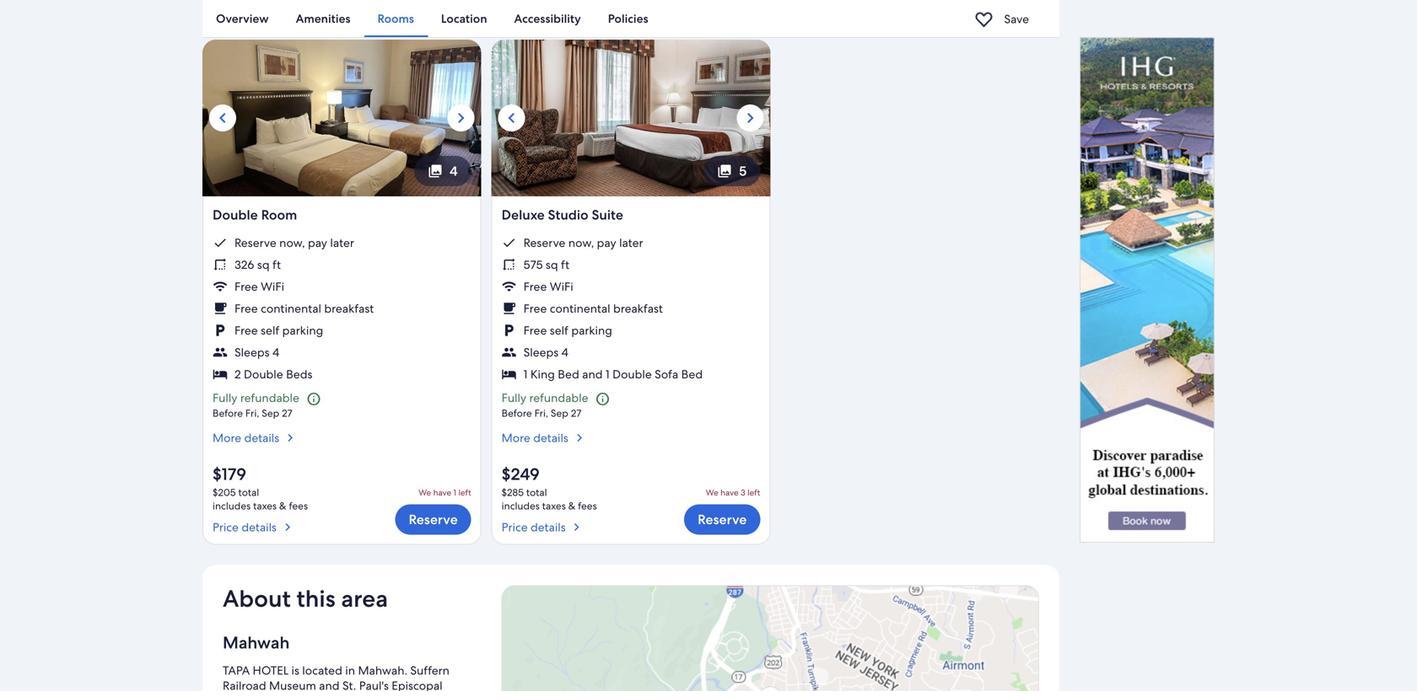 Task type: locate. For each thing, give the bounding box(es) containing it.
free wifi down 326 sq ft
[[235, 279, 284, 294]]

includes inside $249 $285 total includes taxes & fees
[[502, 500, 540, 513]]

before down 2
[[213, 407, 243, 420]]

continental down 326 sq ft
[[261, 301, 321, 316]]

2 show previous image image from the left
[[502, 108, 522, 128]]

before fri, sep 27 down the king
[[502, 407, 582, 420]]

wifi down 326 sq ft
[[261, 279, 284, 294]]

now, down room
[[279, 235, 305, 250]]

before fri, sep 27
[[213, 407, 292, 420], [502, 407, 582, 420]]

fully down 2
[[213, 390, 237, 406]]

sleeps up the king
[[524, 345, 559, 360]]

amenities link
[[282, 0, 364, 37]]

includes inside $179 $205 total includes taxes & fees
[[213, 500, 251, 513]]

railroad
[[223, 679, 266, 692]]

1 horizontal spatial wifi
[[550, 279, 573, 294]]

1 horizontal spatial show previous image image
[[502, 108, 522, 128]]

1 horizontal spatial pay
[[597, 235, 616, 250]]

1 horizontal spatial price details button
[[502, 513, 597, 535]]

2 free self parking list item from the left
[[502, 323, 760, 338]]

2 sq from the left
[[546, 257, 558, 272]]

medium image down $249 $285 total includes taxes & fees
[[569, 520, 584, 535]]

free continental breakfast list item down 326 sq ft list item
[[213, 301, 471, 316]]

left left the $285
[[459, 488, 471, 499]]

deluxe studio suite
[[502, 206, 623, 224]]

pay for $249
[[597, 235, 616, 250]]

price
[[213, 520, 239, 535], [502, 520, 528, 535]]

0 horizontal spatial free self parking list item
[[213, 323, 471, 338]]

total
[[238, 486, 259, 499], [526, 486, 547, 499]]

3
[[741, 488, 746, 499]]

museum
[[269, 679, 316, 692]]

27 for $179
[[282, 407, 292, 420]]

1 horizontal spatial fri,
[[535, 407, 548, 420]]

1 horizontal spatial more
[[502, 431, 531, 446]]

0 horizontal spatial continental
[[261, 301, 321, 316]]

1 horizontal spatial now,
[[569, 235, 594, 250]]

total right the $205
[[238, 486, 259, 499]]

4 for $179
[[272, 345, 279, 360]]

price for $249
[[502, 520, 528, 535]]

0 horizontal spatial reserve button
[[395, 505, 471, 535]]

free self parking
[[235, 323, 323, 338], [524, 323, 612, 338]]

we for $179
[[419, 488, 431, 499]]

0 horizontal spatial free continental breakfast list item
[[213, 301, 471, 316]]

1 horizontal spatial ft
[[561, 257, 570, 272]]

4 right show all 4 images for double room
[[450, 162, 458, 180]]

1 vertical spatial and
[[319, 679, 340, 692]]

breakfast down 575 sq ft list item
[[613, 301, 663, 316]]

price down the $285
[[502, 520, 528, 535]]

0 horizontal spatial price details
[[213, 520, 277, 535]]

2 taxes from the left
[[542, 500, 566, 513]]

reserve now, pay later list item up 575 sq ft list item
[[502, 235, 760, 250]]

more details button down 1 king bed and 1 double sofa bed list item
[[502, 431, 760, 446]]

free self parking for $179
[[235, 323, 323, 338]]

1 horizontal spatial free self parking list item
[[502, 323, 760, 338]]

show next image image for $249
[[740, 108, 760, 128]]

before for $179
[[213, 407, 243, 420]]

0 horizontal spatial breakfast
[[324, 301, 374, 316]]

free wifi list item for $249
[[502, 279, 760, 294]]

0 horizontal spatial free self parking
[[235, 323, 323, 338]]

sep down the king
[[551, 407, 568, 420]]

0 horizontal spatial show previous image image
[[213, 108, 233, 128]]

1 horizontal spatial show next image image
[[740, 108, 760, 128]]

2 before fri, sep 27 from the left
[[502, 407, 582, 420]]

1 free wifi list item from the left
[[213, 279, 471, 294]]

medium image
[[572, 431, 587, 446], [280, 520, 295, 535], [569, 520, 584, 535]]

sep
[[262, 407, 279, 420], [551, 407, 568, 420]]

medium image down $179 $205 total includes taxes & fees
[[280, 520, 295, 535]]

sleeps for $249
[[524, 345, 559, 360]]

1 horizontal spatial 1
[[524, 367, 528, 382]]

more up $249
[[502, 431, 531, 446]]

2 fri, from the left
[[535, 407, 548, 420]]

0 horizontal spatial fully
[[213, 390, 237, 406]]

1 free self parking from the left
[[235, 323, 323, 338]]

left right 3
[[748, 488, 760, 499]]

1 fri, from the left
[[245, 407, 259, 420]]

1 reserve now, pay later list item from the left
[[213, 235, 471, 250]]

before for $249
[[502, 407, 532, 420]]

0 horizontal spatial free wifi
[[235, 279, 284, 294]]

fri, down the king
[[535, 407, 548, 420]]

0 horizontal spatial fully refundable button
[[213, 390, 328, 407]]

save
[[1004, 11, 1029, 27]]

0 horizontal spatial 4
[[272, 345, 279, 360]]

0 horizontal spatial sep
[[262, 407, 279, 420]]

1 horizontal spatial sep
[[551, 407, 568, 420]]

have left 3
[[721, 488, 739, 499]]

1 left the $285
[[454, 488, 456, 499]]

free self parking up 2 double beds at the bottom
[[235, 323, 323, 338]]

2 27 from the left
[[571, 407, 582, 420]]

2 price details from the left
[[502, 520, 566, 535]]

2 before from the left
[[502, 407, 532, 420]]

1 more from the left
[[213, 431, 241, 446]]

2 sleeps 4 list item from the left
[[502, 345, 760, 360]]

2 more details button from the left
[[502, 431, 760, 446]]

1 breakfast from the left
[[324, 301, 374, 316]]

1 horizontal spatial later
[[619, 235, 643, 250]]

1 now, from the left
[[279, 235, 305, 250]]

0 horizontal spatial refundable
[[240, 390, 299, 406]]

1 sleeps 4 list item from the left
[[213, 345, 471, 360]]

0 horizontal spatial we
[[419, 488, 431, 499]]

1 price details button from the left
[[213, 513, 308, 535]]

details up $249
[[533, 431, 568, 446]]

2 free continental breakfast list item from the left
[[502, 301, 760, 316]]

& inside $179 $205 total includes taxes & fees
[[279, 500, 286, 513]]

0 vertical spatial and
[[582, 367, 603, 382]]

2 total from the left
[[526, 486, 547, 499]]

ft right 326
[[273, 257, 281, 272]]

sq for $249
[[546, 257, 558, 272]]

1 horizontal spatial free continental breakfast list item
[[502, 301, 760, 316]]

continental
[[261, 301, 321, 316], [550, 301, 611, 316]]

1 horizontal spatial refundable
[[529, 390, 588, 406]]

1 horizontal spatial before
[[502, 407, 532, 420]]

free continental breakfast list item down 575 sq ft list item
[[502, 301, 760, 316]]

1 continental from the left
[[261, 301, 321, 316]]

king
[[531, 367, 555, 382]]

ft right '575' on the top of the page
[[561, 257, 570, 272]]

1 horizontal spatial free continental breakfast
[[524, 301, 663, 316]]

fully refundable down the king
[[502, 390, 588, 406]]

27 down 1 king bed and 1 double sofa bed
[[571, 407, 582, 420]]

free continental breakfast
[[235, 301, 374, 316], [524, 301, 663, 316]]

0 horizontal spatial &
[[279, 500, 286, 513]]

2 free continental breakfast from the left
[[524, 301, 663, 316]]

1 horizontal spatial fees
[[578, 500, 597, 513]]

$179
[[213, 464, 246, 485]]

4
[[450, 162, 458, 180], [272, 345, 279, 360], [562, 345, 569, 360]]

ft for $249
[[561, 257, 570, 272]]

pay for $179
[[308, 235, 327, 250]]

taxes for $249
[[542, 500, 566, 513]]

show previous image image
[[213, 108, 233, 128], [502, 108, 522, 128]]

1 horizontal spatial sleeps
[[524, 345, 559, 360]]

self for $179
[[261, 323, 279, 338]]

overview
[[216, 11, 269, 26]]

1 sleeps 4 from the left
[[235, 345, 279, 360]]

show next image image up 5
[[740, 108, 760, 128]]

suite
[[592, 206, 623, 224]]

free wifi list item down 326 sq ft list item
[[213, 279, 471, 294]]

now,
[[279, 235, 305, 250], [569, 235, 594, 250]]

total inside $179 $205 total includes taxes & fees
[[238, 486, 259, 499]]

total right the $285
[[526, 486, 547, 499]]

we for $249
[[706, 488, 719, 499]]

1 horizontal spatial reserve button
[[684, 505, 760, 535]]

fully refundable button
[[213, 390, 328, 407], [502, 390, 617, 407]]

reserve now, pay later
[[235, 235, 354, 250], [524, 235, 643, 250]]

2 we from the left
[[706, 488, 719, 499]]

about this area
[[223, 584, 388, 615]]

1 horizontal spatial 4
[[450, 162, 458, 180]]

2 double beds
[[235, 367, 313, 382]]

1 horizontal spatial reserve now, pay later list item
[[502, 235, 760, 250]]

1 & from the left
[[279, 500, 286, 513]]

free wifi
[[235, 279, 284, 294], [524, 279, 573, 294]]

0 horizontal spatial fully refundable
[[213, 390, 299, 406]]

bed right the king
[[558, 367, 579, 382]]

1 fully from the left
[[213, 390, 237, 406]]

have for $249
[[721, 488, 739, 499]]

left
[[459, 488, 471, 499], [748, 488, 760, 499]]

later up 326 sq ft list item
[[330, 235, 354, 250]]

list for $249
[[502, 235, 760, 382]]

1 parking from the left
[[282, 323, 323, 338]]

0 horizontal spatial taxes
[[253, 500, 277, 513]]

later up 575 sq ft list item
[[619, 235, 643, 250]]

price details for studio suite image
[[569, 4, 584, 19]]

2 sleeps 4 from the left
[[524, 345, 569, 360]]

0 horizontal spatial ft
[[273, 257, 281, 272]]

1 we from the left
[[419, 488, 431, 499]]

2 fully from the left
[[502, 390, 527, 406]]

sq for $179
[[257, 257, 270, 272]]

tapa hotel  is located in mahwah. suffern railroad museum and st. paul's episcopa
[[223, 663, 478, 692]]

0 horizontal spatial have
[[433, 488, 451, 499]]

and inside "list"
[[582, 367, 603, 382]]

beds
[[286, 367, 313, 382]]

1 horizontal spatial more details
[[502, 431, 568, 446]]

2 reserve now, pay later list item from the left
[[502, 235, 760, 250]]

free self parking list item
[[213, 323, 471, 338], [502, 323, 760, 338]]

1 horizontal spatial sq
[[546, 257, 558, 272]]

wifi for $249
[[550, 279, 573, 294]]

1 more details from the left
[[213, 431, 279, 446]]

sleeps up 2
[[235, 345, 270, 360]]

1 horizontal spatial fully
[[502, 390, 527, 406]]

tapa
[[223, 663, 250, 679]]

0 horizontal spatial self
[[261, 323, 279, 338]]

& inside $249 $285 total includes taxes & fees
[[568, 500, 576, 513]]

fully refundable down 2 double beds at the bottom
[[213, 390, 299, 406]]

reserve now, pay later down studio
[[524, 235, 643, 250]]

taxes for $179
[[253, 500, 277, 513]]

before down the king
[[502, 407, 532, 420]]

reserve now, pay later down room
[[235, 235, 354, 250]]

2 show next image image from the left
[[740, 108, 760, 128]]

2 fees from the left
[[578, 500, 597, 513]]

price details for $249
[[502, 520, 566, 535]]

breakfast
[[324, 301, 374, 316], [613, 301, 663, 316]]

fully refundable
[[213, 390, 299, 406], [502, 390, 588, 406]]

1 includes from the left
[[213, 500, 251, 513]]

2 free wifi list item from the left
[[502, 279, 760, 294]]

1 horizontal spatial we
[[706, 488, 719, 499]]

total for $179
[[238, 486, 259, 499]]

4 up 2 double beds at the bottom
[[272, 345, 279, 360]]

1 refundable from the left
[[240, 390, 299, 406]]

taxes
[[253, 500, 277, 513], [542, 500, 566, 513]]

0 horizontal spatial sleeps
[[235, 345, 270, 360]]

0 horizontal spatial more details
[[213, 431, 279, 446]]

more up $179
[[213, 431, 241, 446]]

1 ft from the left
[[273, 257, 281, 272]]

2 have from the left
[[721, 488, 739, 499]]

ft
[[273, 257, 281, 272], [561, 257, 570, 272]]

0 horizontal spatial reserve now, pay later
[[235, 235, 354, 250]]

free wifi list item down 575 sq ft list item
[[502, 279, 760, 294]]

show next image image for $179
[[451, 108, 471, 128]]

2 horizontal spatial 4
[[562, 345, 569, 360]]

1 before from the left
[[213, 407, 243, 420]]

27 up medium image
[[282, 407, 292, 420]]

2 continental from the left
[[550, 301, 611, 316]]

1 total from the left
[[238, 486, 259, 499]]

is
[[292, 663, 299, 679]]

double room
[[213, 206, 297, 224]]

details
[[244, 431, 279, 446], [533, 431, 568, 446], [242, 520, 277, 535], [531, 520, 566, 535]]

self up the king
[[550, 323, 569, 338]]

1 horizontal spatial 27
[[571, 407, 582, 420]]

hotel
[[253, 663, 289, 679]]

2 & from the left
[[568, 500, 576, 513]]

1 left from the left
[[459, 488, 471, 499]]

2 fully refundable button from the left
[[502, 390, 617, 407]]

fri, for $179
[[245, 407, 259, 420]]

this
[[297, 584, 336, 615]]

parking
[[282, 323, 323, 338], [571, 323, 612, 338]]

0 horizontal spatial more
[[213, 431, 241, 446]]

575 sq ft
[[524, 257, 570, 272]]

before fri, sep 27 for $249
[[502, 407, 582, 420]]

1 horizontal spatial breakfast
[[613, 301, 663, 316]]

free continental breakfast for $249
[[524, 301, 663, 316]]

fully refundable button down 2 double beds at the bottom
[[213, 390, 328, 407]]

0 horizontal spatial includes
[[213, 500, 251, 513]]

show next image image
[[451, 108, 471, 128], [740, 108, 760, 128]]

sleeps 4 up the king
[[524, 345, 569, 360]]

1 bed from the left
[[558, 367, 579, 382]]

1 horizontal spatial and
[[582, 367, 603, 382]]

0 horizontal spatial fri,
[[245, 407, 259, 420]]

reserve
[[235, 235, 277, 250], [524, 235, 566, 250], [409, 511, 458, 529], [698, 511, 747, 529]]

later
[[330, 235, 354, 250], [619, 235, 643, 250]]

before fri, sep 27 down 2
[[213, 407, 292, 420]]

1 horizontal spatial sleeps 4
[[524, 345, 569, 360]]

1 horizontal spatial parking
[[571, 323, 612, 338]]

wifi
[[261, 279, 284, 294], [550, 279, 573, 294]]

parking up 1 king bed and 1 double sofa bed
[[571, 323, 612, 338]]

list
[[202, 0, 1060, 37], [213, 235, 471, 382], [502, 235, 760, 382]]

reserve button
[[395, 505, 471, 535], [684, 505, 760, 535]]

0 horizontal spatial bed
[[558, 367, 579, 382]]

1 horizontal spatial more details button
[[502, 431, 760, 446]]

2 ft from the left
[[561, 257, 570, 272]]

1 left sofa
[[606, 367, 610, 382]]

1 show next image image from the left
[[451, 108, 471, 128]]

1 sq from the left
[[257, 257, 270, 272]]

more details button
[[213, 431, 471, 446], [502, 431, 760, 446]]

1 horizontal spatial price
[[502, 520, 528, 535]]

2 sleeps from the left
[[524, 345, 559, 360]]

reserve now, pay later list item
[[213, 235, 471, 250], [502, 235, 760, 250]]

1 horizontal spatial have
[[721, 488, 739, 499]]

price details button for $179
[[213, 513, 308, 535]]

1 horizontal spatial includes
[[502, 500, 540, 513]]

0 horizontal spatial sleeps 4 list item
[[213, 345, 471, 360]]

2 later from the left
[[619, 235, 643, 250]]

2 self from the left
[[550, 323, 569, 338]]

price details down the $285
[[502, 520, 566, 535]]

2 sep from the left
[[551, 407, 568, 420]]

1 price details from the left
[[213, 520, 277, 535]]

0 horizontal spatial total
[[238, 486, 259, 499]]

sleeps 4 list item
[[213, 345, 471, 360], [502, 345, 760, 360]]

price down the $205
[[213, 520, 239, 535]]

free self parking for $249
[[524, 323, 612, 338]]

self for $249
[[550, 323, 569, 338]]

2 parking from the left
[[571, 323, 612, 338]]

sleeps 4 list item up 2 double beds list item on the bottom of page
[[213, 345, 471, 360]]

5 button
[[704, 156, 760, 186]]

paul's
[[359, 679, 389, 692]]

1 taxes from the left
[[253, 500, 277, 513]]

reserve now, pay later list item for $249
[[502, 235, 760, 250]]

fully refundable button down the king
[[502, 390, 617, 407]]

0 horizontal spatial and
[[319, 679, 340, 692]]

sq right '575' on the top of the page
[[546, 257, 558, 272]]

reserve now, pay later list item for $179
[[213, 235, 471, 250]]

2 free self parking from the left
[[524, 323, 612, 338]]

1 horizontal spatial continental
[[550, 301, 611, 316]]

taxes inside $249 $285 total includes taxes & fees
[[542, 500, 566, 513]]

2 price from the left
[[502, 520, 528, 535]]

includes for $179
[[213, 500, 251, 513]]

1 price from the left
[[213, 520, 239, 535]]

continental down 575 sq ft
[[550, 301, 611, 316]]

1 horizontal spatial taxes
[[542, 500, 566, 513]]

2
[[235, 367, 241, 382]]

pay up 326 sq ft list item
[[308, 235, 327, 250]]

1 have from the left
[[433, 488, 451, 499]]

price details button
[[213, 513, 308, 535], [502, 513, 597, 535]]

fri, for $249
[[535, 407, 548, 420]]

includes down the $285
[[502, 500, 540, 513]]

2 reserve button from the left
[[684, 505, 760, 535]]

1 wifi from the left
[[261, 279, 284, 294]]

sleeps 4
[[235, 345, 279, 360], [524, 345, 569, 360]]

2 wifi from the left
[[550, 279, 573, 294]]

reserve down we have 3 left
[[698, 511, 747, 529]]

1 horizontal spatial fully refundable button
[[502, 390, 617, 407]]

1 fully refundable button from the left
[[213, 390, 328, 407]]

1 reserve now, pay later from the left
[[235, 235, 354, 250]]

free self parking list item up 2 double beds list item on the bottom of page
[[213, 323, 471, 338]]

0 horizontal spatial free continental breakfast
[[235, 301, 374, 316]]

and left the st.
[[319, 679, 340, 692]]

now, for $179
[[279, 235, 305, 250]]

reserve button down we have 1 left
[[395, 505, 471, 535]]

double room | pillowtop beds, desk, laptop workspace, blackout drapes image
[[202, 39, 481, 196]]

and right the king
[[582, 367, 603, 382]]

1 self from the left
[[261, 323, 279, 338]]

includes down the $205
[[213, 500, 251, 513]]

includes
[[213, 500, 251, 513], [502, 500, 540, 513]]

sleeps 4 list item for $179
[[213, 345, 471, 360]]

0 horizontal spatial 27
[[282, 407, 292, 420]]

sq right 326
[[257, 257, 270, 272]]

&
[[279, 500, 286, 513], [568, 500, 576, 513]]

have
[[433, 488, 451, 499], [721, 488, 739, 499]]

later for $179
[[330, 235, 354, 250]]

1 horizontal spatial free wifi
[[524, 279, 573, 294]]

fri, down 2 double beds at the bottom
[[245, 407, 259, 420]]

0 horizontal spatial more details button
[[213, 431, 471, 446]]

2 more from the left
[[502, 431, 531, 446]]

free wifi down 575 sq ft
[[524, 279, 573, 294]]

bed right sofa
[[681, 367, 703, 382]]

1 more details button from the left
[[213, 431, 471, 446]]

326
[[235, 257, 254, 272]]

0 horizontal spatial price details button
[[213, 513, 308, 535]]

0 horizontal spatial sq
[[257, 257, 270, 272]]

fully for $249
[[502, 390, 527, 406]]

show next image image up 4 button
[[451, 108, 471, 128]]

show all 5 images for deluxe studio suite image
[[717, 164, 732, 179]]

1 horizontal spatial before fri, sep 27
[[502, 407, 582, 420]]

fully
[[213, 390, 237, 406], [502, 390, 527, 406]]

have left the $285
[[433, 488, 451, 499]]

more details up $249
[[502, 431, 568, 446]]

1 27 from the left
[[282, 407, 292, 420]]

2 left from the left
[[748, 488, 760, 499]]

2 free wifi from the left
[[524, 279, 573, 294]]

0 horizontal spatial fees
[[289, 500, 308, 513]]

2 pay from the left
[[597, 235, 616, 250]]

2 includes from the left
[[502, 500, 540, 513]]

price details
[[213, 520, 277, 535], [502, 520, 566, 535]]

bed
[[558, 367, 579, 382], [681, 367, 703, 382]]

self up 2 double beds at the bottom
[[261, 323, 279, 338]]

$249
[[502, 464, 540, 485]]

2 reserve now, pay later from the left
[[524, 235, 643, 250]]

price details down the $205
[[213, 520, 277, 535]]

accessibility link
[[501, 0, 595, 37]]

left for $249
[[748, 488, 760, 499]]

free continental breakfast list item
[[213, 301, 471, 316], [502, 301, 760, 316]]

sleeps 4 up 2 double beds at the bottom
[[235, 345, 279, 360]]

fully up $249
[[502, 390, 527, 406]]

free self parking up the king
[[524, 323, 612, 338]]

0 horizontal spatial sleeps 4
[[235, 345, 279, 360]]

1 horizontal spatial free wifi list item
[[502, 279, 760, 294]]

studio
[[548, 206, 589, 224]]

2 price details button from the left
[[502, 513, 597, 535]]

and
[[582, 367, 603, 382], [319, 679, 340, 692]]

0 horizontal spatial now,
[[279, 235, 305, 250]]

free continental breakfast down 575 sq ft list item
[[524, 301, 663, 316]]

self
[[261, 323, 279, 338], [550, 323, 569, 338]]

1 sleeps from the left
[[235, 345, 270, 360]]

0 horizontal spatial left
[[459, 488, 471, 499]]

fees inside $249 $285 total includes taxes & fees
[[578, 500, 597, 513]]

1 fully refundable from the left
[[213, 390, 299, 406]]

pay down suite
[[597, 235, 616, 250]]

0 horizontal spatial price
[[213, 520, 239, 535]]

2 now, from the left
[[569, 235, 594, 250]]

double left room
[[213, 206, 258, 224]]

breakfast for $179
[[324, 301, 374, 316]]

1 horizontal spatial self
[[550, 323, 569, 338]]

pay
[[308, 235, 327, 250], [597, 235, 616, 250]]

1 later from the left
[[330, 235, 354, 250]]

1
[[524, 367, 528, 382], [606, 367, 610, 382], [454, 488, 456, 499]]

more details for $249
[[502, 431, 568, 446]]

1 horizontal spatial fully refundable
[[502, 390, 588, 406]]

1 free continental breakfast list item from the left
[[213, 301, 471, 316]]

reserve now, pay later list item up 326 sq ft list item
[[213, 235, 471, 250]]

more details button down 2 double beds list item on the bottom of page
[[213, 431, 471, 446]]

have for $179
[[433, 488, 451, 499]]

2 refundable from the left
[[529, 390, 588, 406]]

fully refundable button for $249
[[502, 390, 617, 407]]

1 sep from the left
[[262, 407, 279, 420]]

0 horizontal spatial show next image image
[[451, 108, 471, 128]]

free self parking list item up 1 king bed and 1 double sofa bed list item
[[502, 323, 760, 338]]

4 inside 4 button
[[450, 162, 458, 180]]

show all 4 images for double room image
[[428, 164, 443, 179]]

deluxe studio suite | pillowtop beds, desk, laptop workspace, blackout drapes image
[[492, 39, 771, 196]]

before
[[213, 407, 243, 420], [502, 407, 532, 420]]

4 up 1 king bed and 1 double sofa bed
[[562, 345, 569, 360]]

refundable
[[240, 390, 299, 406], [529, 390, 588, 406]]

0 horizontal spatial before
[[213, 407, 243, 420]]

fees inside $179 $205 total includes taxes & fees
[[289, 500, 308, 513]]

1 fees from the left
[[289, 500, 308, 513]]

price details button down $249 $285 total includes taxes & fees
[[502, 513, 597, 535]]

1 horizontal spatial total
[[526, 486, 547, 499]]

wifi down 575 sq ft
[[550, 279, 573, 294]]

more details up $179
[[213, 431, 279, 446]]

1 pay from the left
[[308, 235, 327, 250]]

1 king bed and 1 double sofa bed list item
[[502, 367, 760, 382]]

breakfast down 326 sq ft list item
[[324, 301, 374, 316]]

575 sq ft list item
[[502, 257, 760, 272]]

0 horizontal spatial wifi
[[261, 279, 284, 294]]

1 left the king
[[524, 367, 528, 382]]

1 free self parking list item from the left
[[213, 323, 471, 338]]

1 free continental breakfast from the left
[[235, 301, 374, 316]]

1 free wifi from the left
[[235, 279, 284, 294]]

sep for $179
[[262, 407, 279, 420]]

more details button for $249
[[502, 431, 760, 446]]

2 breakfast from the left
[[613, 301, 663, 316]]

reserve button down we have 3 left
[[684, 505, 760, 535]]

we
[[419, 488, 431, 499], [706, 488, 719, 499]]

2 fully refundable from the left
[[502, 390, 588, 406]]

0 horizontal spatial later
[[330, 235, 354, 250]]

location
[[441, 11, 487, 26]]

2 more details from the left
[[502, 431, 568, 446]]

1 horizontal spatial price details
[[502, 520, 566, 535]]

0 horizontal spatial pay
[[308, 235, 327, 250]]

1 show previous image image from the left
[[213, 108, 233, 128]]

continental for $179
[[261, 301, 321, 316]]

sleeps
[[235, 345, 270, 360], [524, 345, 559, 360]]

fully for $179
[[213, 390, 237, 406]]

left for $179
[[459, 488, 471, 499]]

medium image up $249 $285 total includes taxes & fees
[[572, 431, 587, 446]]

0 horizontal spatial 1
[[454, 488, 456, 499]]

1 horizontal spatial left
[[748, 488, 760, 499]]

fri,
[[245, 407, 259, 420], [535, 407, 548, 420]]

total inside $249 $285 total includes taxes & fees
[[526, 486, 547, 499]]

1 before fri, sep 27 from the left
[[213, 407, 292, 420]]

double
[[213, 206, 258, 224], [244, 367, 283, 382], [613, 367, 652, 382]]

1 reserve button from the left
[[395, 505, 471, 535]]

fees
[[289, 500, 308, 513], [578, 500, 597, 513]]

1 horizontal spatial free self parking
[[524, 323, 612, 338]]

mahwah.
[[358, 663, 407, 679]]

taxes inside $179 $205 total includes taxes & fees
[[253, 500, 277, 513]]

wifi for $179
[[261, 279, 284, 294]]

1 horizontal spatial reserve now, pay later
[[524, 235, 643, 250]]

0 horizontal spatial free wifi list item
[[213, 279, 471, 294]]

sq
[[257, 257, 270, 272], [546, 257, 558, 272]]

free wifi list item
[[213, 279, 471, 294], [502, 279, 760, 294]]



Task type: vqa. For each thing, say whether or not it's contained in the screenshot.
$179 Free continental breakfast
yes



Task type: describe. For each thing, give the bounding box(es) containing it.
free wifi for $179
[[235, 279, 284, 294]]

more for $179
[[213, 431, 241, 446]]

show previous image image for $249
[[502, 108, 522, 128]]

parking for $249
[[571, 323, 612, 338]]

located
[[302, 663, 342, 679]]

rooms link
[[364, 0, 428, 37]]

27 for $249
[[571, 407, 582, 420]]

area
[[341, 584, 388, 615]]

st.
[[342, 679, 356, 692]]

includes for $249
[[502, 500, 540, 513]]

details down $179 $205 total includes taxes & fees
[[242, 520, 277, 535]]

location link
[[428, 0, 501, 37]]

medium image for $249
[[569, 520, 584, 535]]

details left medium image
[[244, 431, 279, 446]]

free wifi for $249
[[524, 279, 573, 294]]

$249 $285 total includes taxes & fees
[[502, 464, 597, 513]]

rooms
[[378, 11, 414, 26]]

amenities
[[296, 11, 351, 26]]

show previous image image for $179
[[213, 108, 233, 128]]

& for $179
[[279, 500, 286, 513]]

reserve up 575 sq ft
[[524, 235, 566, 250]]

continental for $249
[[550, 301, 611, 316]]

now, for $249
[[569, 235, 594, 250]]

Save property to a trip checkbox
[[971, 5, 998, 32]]

2 double beds list item
[[213, 367, 471, 382]]

326 sq ft list item
[[213, 257, 471, 272]]

free continental breakfast list item for $249
[[502, 301, 760, 316]]

overview link
[[202, 0, 282, 37]]

price details for $179
[[213, 520, 277, 535]]

& for $249
[[568, 500, 576, 513]]

total for $249
[[526, 486, 547, 499]]

in
[[345, 663, 355, 679]]

sleeps for $179
[[235, 345, 270, 360]]

$205
[[213, 486, 236, 499]]

fully refundable button for $179
[[213, 390, 328, 407]]

reserve down we have 1 left
[[409, 511, 458, 529]]

free continental breakfast list item for $179
[[213, 301, 471, 316]]

sleeps 4 list item for $249
[[502, 345, 760, 360]]

list for $179
[[213, 235, 471, 382]]

price for $179
[[213, 520, 239, 535]]

326 sq ft
[[235, 257, 281, 272]]

fully refundable for $249
[[502, 390, 588, 406]]

more details button for $179
[[213, 431, 471, 446]]

fees for $179
[[289, 500, 308, 513]]

free self parking list item for $249
[[502, 323, 760, 338]]

ft for $179
[[273, 257, 281, 272]]

$179 $205 total includes taxes & fees
[[213, 464, 308, 513]]

double left sofa
[[613, 367, 652, 382]]

accessibility
[[514, 11, 581, 26]]

refundable for $249
[[529, 390, 588, 406]]

before fri, sep 27 for $179
[[213, 407, 292, 420]]

more details for $179
[[213, 431, 279, 446]]

575
[[524, 257, 543, 272]]

details down $249 $285 total includes taxes & fees
[[531, 520, 566, 535]]

policies
[[608, 11, 648, 26]]

later for $249
[[619, 235, 643, 250]]

more for $249
[[502, 431, 531, 446]]

suffern
[[410, 663, 450, 679]]

2 bed from the left
[[681, 367, 703, 382]]

breakfast for $249
[[613, 301, 663, 316]]

we have 3 left
[[706, 488, 760, 499]]

fully refundable for $179
[[213, 390, 299, 406]]

free self parking list item for $179
[[213, 323, 471, 338]]

mahwah
[[223, 632, 290, 654]]

2 horizontal spatial 1
[[606, 367, 610, 382]]

medium image for $179
[[280, 520, 295, 535]]

free continental breakfast for $179
[[235, 301, 374, 316]]

sleeps 4 for $179
[[235, 345, 279, 360]]

refundable for $179
[[240, 390, 299, 406]]

reserve up 326 sq ft
[[235, 235, 277, 250]]

1 king bed and 1 double sofa bed
[[524, 367, 703, 382]]

sep for $249
[[551, 407, 568, 420]]

4 button
[[414, 156, 471, 186]]

medium image
[[283, 431, 298, 446]]

and inside tapa hotel  is located in mahwah. suffern railroad museum and st. paul's episcopa
[[319, 679, 340, 692]]

deluxe
[[502, 206, 545, 224]]

we have 1 left
[[419, 488, 471, 499]]

reserve now, pay later for $179
[[235, 235, 354, 250]]

$285
[[502, 486, 524, 499]]

5
[[739, 162, 747, 180]]

free wifi list item for $179
[[213, 279, 471, 294]]

double right 2
[[244, 367, 283, 382]]

parking for $179
[[282, 323, 323, 338]]

fees for $249
[[578, 500, 597, 513]]

reserve now, pay later for $249
[[524, 235, 643, 250]]

price details button for $249
[[502, 513, 597, 535]]

reserve button for $179
[[395, 505, 471, 535]]

sofa
[[655, 367, 679, 382]]

room
[[261, 206, 297, 224]]

reserve button for $249
[[684, 505, 760, 535]]

policies link
[[595, 0, 662, 37]]

list containing overview
[[202, 0, 1060, 37]]

4 for $249
[[562, 345, 569, 360]]

sleeps 4 for $249
[[524, 345, 569, 360]]

about
[[223, 584, 291, 615]]



